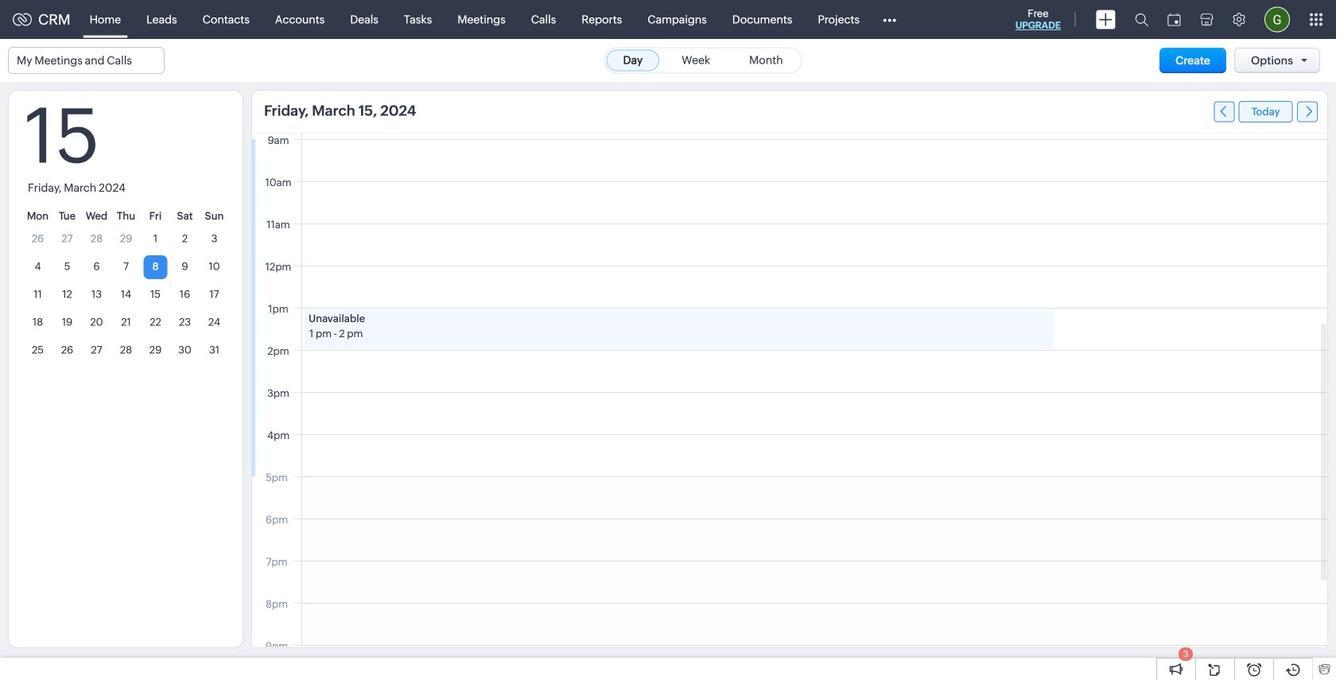 Task type: locate. For each thing, give the bounding box(es) containing it.
Other Modules field
[[873, 7, 907, 32]]

calendar image
[[1168, 13, 1181, 26]]

search image
[[1135, 13, 1148, 26]]

create menu image
[[1096, 10, 1116, 29]]

profile element
[[1255, 0, 1300, 39]]

search element
[[1125, 0, 1158, 39]]



Task type: describe. For each thing, give the bounding box(es) containing it.
create menu element
[[1086, 0, 1125, 39]]

logo image
[[13, 13, 32, 26]]

profile image
[[1265, 7, 1290, 32]]



Task type: vqa. For each thing, say whether or not it's contained in the screenshot.
Create Menu element
yes



